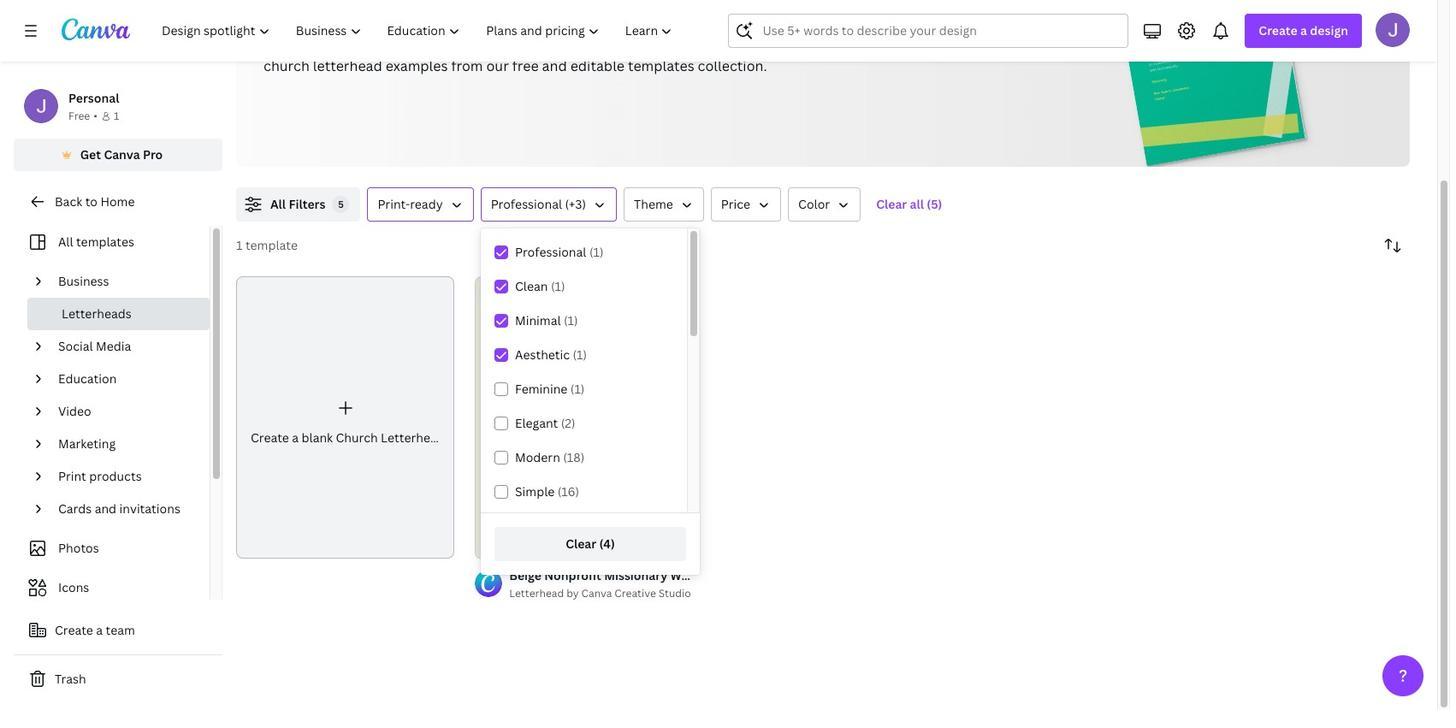Task type: describe. For each thing, give the bounding box(es) containing it.
letterhead by canva creative studio
[[509, 586, 691, 601]]

pro
[[143, 146, 163, 163]]

(5)
[[927, 196, 942, 212]]

(18)
[[563, 449, 585, 466]]

2 church letterhead templates image from the left
[[1108, 0, 1306, 166]]

print products
[[58, 468, 142, 484]]

all for all filters
[[270, 196, 286, 212]]

print
[[58, 468, 86, 484]]

icons
[[58, 579, 89, 596]]

church
[[336, 430, 378, 446]]

of
[[471, 34, 484, 53]]

a for team
[[96, 622, 103, 638]]

all filters
[[270, 196, 326, 212]]

education link
[[51, 363, 199, 395]]

back to home link
[[14, 185, 222, 219]]

social media link
[[51, 330, 199, 363]]

create a team
[[55, 622, 135, 638]]

cards and invitations
[[58, 501, 180, 517]]

clear (4)
[[566, 536, 615, 552]]

templates inside all templates link
[[76, 234, 134, 250]]

photos link
[[24, 532, 199, 565]]

video link
[[51, 395, 199, 428]]

personal
[[68, 90, 119, 106]]

price button
[[711, 187, 781, 222]]

templates inside send out meaningful messages of love and faith to your community using beautiful church letterhead examples from our free and editable templates collection.
[[628, 56, 695, 75]]

Sort by button
[[1376, 228, 1410, 263]]

simple
[[515, 483, 555, 500]]

design
[[1310, 22, 1349, 39]]

(1) for clean (1)
[[551, 278, 565, 294]]

canva inside button
[[104, 146, 140, 163]]

filters
[[289, 196, 326, 212]]

create for create a team
[[55, 622, 93, 638]]

clean
[[515, 278, 548, 294]]

letterhead
[[313, 56, 382, 75]]

cards
[[58, 501, 92, 517]]

price
[[721, 196, 751, 212]]

studio
[[659, 586, 691, 601]]

minimal
[[515, 312, 561, 329]]

marketing
[[58, 436, 116, 452]]

free
[[68, 109, 90, 123]]

products
[[89, 468, 142, 484]]

(4)
[[599, 536, 615, 552]]

create for create a design
[[1259, 22, 1298, 39]]

1 template
[[236, 237, 298, 253]]

clear all (5) button
[[868, 187, 951, 222]]

print-ready button
[[367, 187, 474, 222]]

letterheads
[[62, 305, 132, 322]]

professional (1)
[[515, 244, 604, 260]]

print products link
[[51, 460, 199, 493]]

your
[[599, 34, 629, 53]]

invitations
[[119, 501, 180, 517]]

a for design
[[1301, 22, 1308, 39]]

(1) for feminine (1)
[[571, 381, 585, 397]]

professional (+3)
[[491, 196, 586, 212]]

all templates link
[[24, 226, 199, 258]]

trash
[[55, 671, 86, 687]]

icons link
[[24, 572, 199, 604]]

free •
[[68, 109, 97, 123]]

1 for 1 template
[[236, 237, 243, 253]]

professional for professional (+3)
[[491, 196, 562, 212]]

print-ready
[[378, 196, 443, 212]]

letterhead by canva creative studio link
[[509, 586, 693, 603]]

beige nonprofit missionary work classy minimalist charity letterhead image
[[475, 276, 693, 559]]

photos
[[58, 540, 99, 556]]

business
[[58, 273, 109, 289]]

theme
[[634, 196, 673, 212]]

church
[[264, 56, 310, 75]]

color button
[[788, 187, 861, 222]]

cards and invitations link
[[51, 493, 199, 525]]

theme button
[[624, 187, 704, 222]]

0 vertical spatial letterhead
[[381, 430, 445, 446]]

Search search field
[[763, 15, 1118, 47]]

examples
[[386, 56, 448, 75]]

education
[[58, 371, 117, 387]]

social
[[58, 338, 93, 354]]

create a blank church letterhead link
[[236, 276, 455, 559]]

a for blank
[[292, 430, 299, 446]]

blank
[[302, 430, 333, 446]]

create for create a blank church letterhead
[[251, 430, 289, 446]]

1 church letterhead templates image from the left
[[1045, 0, 1410, 167]]

create a blank church letterhead element
[[236, 276, 455, 559]]

1 vertical spatial letterhead
[[509, 586, 564, 601]]

ready
[[410, 196, 443, 212]]

create a design button
[[1245, 14, 1362, 48]]



Task type: locate. For each thing, give the bounding box(es) containing it.
templates
[[628, 56, 695, 75], [76, 234, 134, 250]]

a left blank
[[292, 430, 299, 446]]

video
[[58, 403, 91, 419]]

(16)
[[558, 483, 579, 500]]

1 right •
[[114, 109, 119, 123]]

clear for clear (4)
[[566, 536, 597, 552]]

0 horizontal spatial create
[[55, 622, 93, 638]]

template
[[245, 237, 298, 253]]

clear left the all
[[876, 196, 907, 212]]

0 vertical spatial clear
[[876, 196, 907, 212]]

1 horizontal spatial a
[[292, 430, 299, 446]]

canva right by
[[581, 586, 612, 601]]

0 vertical spatial a
[[1301, 22, 1308, 39]]

free
[[512, 56, 539, 75]]

aesthetic
[[515, 347, 570, 363]]

send out meaningful messages of love and faith to your community using beautiful church letterhead examples from our free and editable templates collection.
[[264, 34, 808, 75]]

all
[[270, 196, 286, 212], [58, 234, 73, 250]]

clean (1)
[[515, 278, 565, 294]]

0 vertical spatial 1
[[114, 109, 119, 123]]

to up editable
[[581, 34, 595, 53]]

0 vertical spatial canva
[[104, 146, 140, 163]]

1 vertical spatial create
[[251, 430, 289, 446]]

get canva pro button
[[14, 139, 222, 171]]

1 vertical spatial a
[[292, 430, 299, 446]]

minimal (1)
[[515, 312, 578, 329]]

social media
[[58, 338, 131, 354]]

(1) for aesthetic (1)
[[573, 347, 587, 363]]

1 vertical spatial to
[[85, 193, 98, 210]]

messages
[[404, 34, 467, 53]]

and down faith
[[542, 56, 567, 75]]

to right back
[[85, 193, 98, 210]]

feminine
[[515, 381, 568, 397]]

beautiful
[[749, 34, 808, 53]]

create a team button
[[14, 614, 222, 648]]

create a blank church letterhead
[[251, 430, 445, 446]]

1 vertical spatial templates
[[76, 234, 134, 250]]

all templates
[[58, 234, 134, 250]]

letterhead right church
[[381, 430, 445, 446]]

(1) for professional (1)
[[590, 244, 604, 260]]

1 horizontal spatial all
[[270, 196, 286, 212]]

create down icons
[[55, 622, 93, 638]]

5
[[338, 198, 344, 211]]

0 vertical spatial all
[[270, 196, 286, 212]]

collection.
[[698, 56, 767, 75]]

None search field
[[729, 14, 1129, 48]]

templates down community
[[628, 56, 695, 75]]

all
[[910, 196, 924, 212]]

get
[[80, 146, 101, 163]]

get canva pro
[[80, 146, 163, 163]]

professional (+3) button
[[481, 187, 617, 222]]

1 vertical spatial and
[[542, 56, 567, 75]]

back
[[55, 193, 82, 210]]

send
[[264, 34, 297, 53]]

1 vertical spatial all
[[58, 234, 73, 250]]

2 vertical spatial create
[[55, 622, 93, 638]]

create inside create a team button
[[55, 622, 93, 638]]

a inside dropdown button
[[1301, 22, 1308, 39]]

0 horizontal spatial templates
[[76, 234, 134, 250]]

(1) down the professional (+3) button
[[590, 244, 604, 260]]

(1)
[[590, 244, 604, 260], [551, 278, 565, 294], [564, 312, 578, 329], [573, 347, 587, 363], [571, 381, 585, 397]]

0 horizontal spatial letterhead
[[381, 430, 445, 446]]

1 horizontal spatial letterhead
[[509, 586, 564, 601]]

color
[[798, 196, 830, 212]]

and up free at the left
[[519, 34, 544, 53]]

0 horizontal spatial all
[[58, 234, 73, 250]]

0 horizontal spatial 1
[[114, 109, 119, 123]]

0 horizontal spatial clear
[[566, 536, 597, 552]]

1 horizontal spatial to
[[581, 34, 595, 53]]

love
[[488, 34, 516, 53]]

feminine (1)
[[515, 381, 585, 397]]

a inside button
[[96, 622, 103, 638]]

create left design
[[1259, 22, 1298, 39]]

community
[[632, 34, 707, 53]]

a left design
[[1301, 22, 1308, 39]]

(1) right minimal
[[564, 312, 578, 329]]

1 vertical spatial clear
[[566, 536, 597, 552]]

faith
[[547, 34, 578, 53]]

our
[[486, 56, 509, 75]]

canva
[[104, 146, 140, 163], [581, 586, 612, 601]]

(1) right clean
[[551, 278, 565, 294]]

clear left (4)
[[566, 536, 597, 552]]

jacob simon image
[[1376, 13, 1410, 47]]

simple (16)
[[515, 483, 579, 500]]

(1) right aesthetic
[[573, 347, 587, 363]]

professional left (+3)
[[491, 196, 562, 212]]

and right 'cards' at bottom left
[[95, 501, 116, 517]]

2 horizontal spatial a
[[1301, 22, 1308, 39]]

media
[[96, 338, 131, 354]]

print-
[[378, 196, 410, 212]]

2 horizontal spatial create
[[1259, 22, 1298, 39]]

and
[[519, 34, 544, 53], [542, 56, 567, 75], [95, 501, 116, 517]]

0 horizontal spatial to
[[85, 193, 98, 210]]

modern (18)
[[515, 449, 585, 466]]

from
[[451, 56, 483, 75]]

create a design
[[1259, 22, 1349, 39]]

create inside 'create a blank church letterhead' element
[[251, 430, 289, 446]]

all down back
[[58, 234, 73, 250]]

(1) up (2)
[[571, 381, 585, 397]]

elegant
[[515, 415, 558, 431]]

1 vertical spatial professional
[[515, 244, 587, 260]]

team
[[106, 622, 135, 638]]

editable
[[570, 56, 625, 75]]

business link
[[51, 265, 199, 298]]

5 filter options selected element
[[332, 196, 350, 213]]

by
[[567, 586, 579, 601]]

0 vertical spatial and
[[519, 34, 544, 53]]

letterhead left by
[[509, 586, 564, 601]]

a left team
[[96, 622, 103, 638]]

create left blank
[[251, 430, 289, 446]]

1 vertical spatial 1
[[236, 237, 243, 253]]

1 horizontal spatial 1
[[236, 237, 243, 253]]

2 vertical spatial a
[[96, 622, 103, 638]]

trash link
[[14, 662, 222, 697]]

top level navigation element
[[151, 14, 688, 48]]

0 horizontal spatial a
[[96, 622, 103, 638]]

clear (4) button
[[495, 527, 686, 561]]

1 horizontal spatial create
[[251, 430, 289, 446]]

clear for clear all (5)
[[876, 196, 907, 212]]

professional inside button
[[491, 196, 562, 212]]

create inside create a design dropdown button
[[1259, 22, 1298, 39]]

1 left template
[[236, 237, 243, 253]]

0 vertical spatial create
[[1259, 22, 1298, 39]]

aesthetic (1)
[[515, 347, 587, 363]]

clear
[[876, 196, 907, 212], [566, 536, 597, 552]]

church letterhead templates image
[[1045, 0, 1410, 167], [1108, 0, 1306, 166]]

letterhead
[[381, 430, 445, 446], [509, 586, 564, 601]]

1 horizontal spatial clear
[[876, 196, 907, 212]]

home
[[100, 193, 135, 210]]

canva left the pro
[[104, 146, 140, 163]]

meaningful
[[326, 34, 400, 53]]

to inside send out meaningful messages of love and faith to your community using beautiful church letterhead examples from our free and editable templates collection.
[[581, 34, 595, 53]]

1 horizontal spatial templates
[[628, 56, 695, 75]]

0 vertical spatial to
[[581, 34, 595, 53]]

2 vertical spatial and
[[95, 501, 116, 517]]

(1) for minimal (1)
[[564, 312, 578, 329]]

professional for professional (1)
[[515, 244, 587, 260]]

0 horizontal spatial canva
[[104, 146, 140, 163]]

professional up clean (1)
[[515, 244, 587, 260]]

(2)
[[561, 415, 576, 431]]

templates down the back to home
[[76, 234, 134, 250]]

all left filters
[[270, 196, 286, 212]]

1 for 1
[[114, 109, 119, 123]]

creative
[[615, 586, 656, 601]]

to
[[581, 34, 595, 53], [85, 193, 98, 210]]

back to home
[[55, 193, 135, 210]]

•
[[93, 109, 97, 123]]

0 vertical spatial professional
[[491, 196, 562, 212]]

1 vertical spatial canva
[[581, 586, 612, 601]]

marketing link
[[51, 428, 199, 460]]

all for all templates
[[58, 234, 73, 250]]

modern
[[515, 449, 560, 466]]

0 vertical spatial templates
[[628, 56, 695, 75]]

(+3)
[[565, 196, 586, 212]]

elegant (2)
[[515, 415, 576, 431]]

1 horizontal spatial canva
[[581, 586, 612, 601]]



Task type: vqa. For each thing, say whether or not it's contained in the screenshot.
Letterheads
yes



